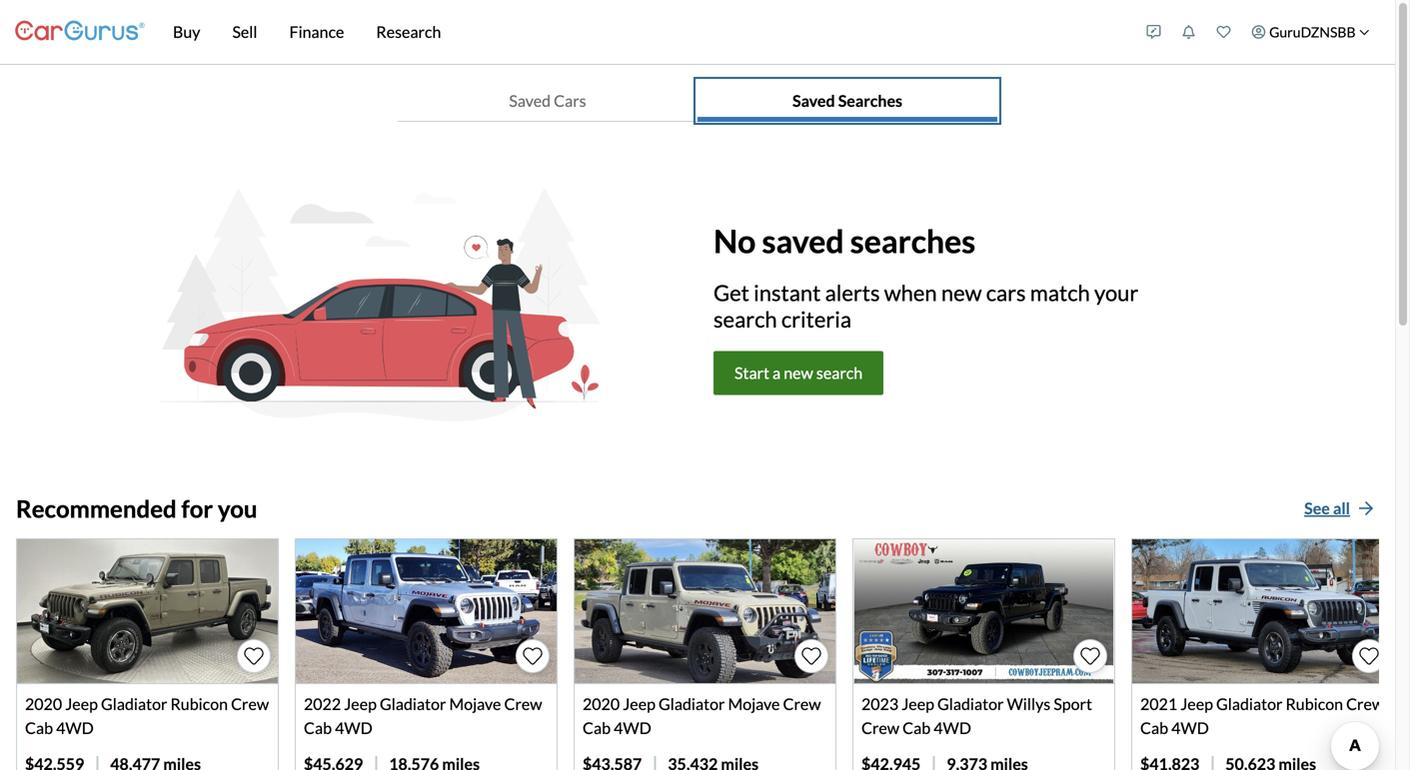 Task type: locate. For each thing, give the bounding box(es) containing it.
1 vertical spatial search
[[817, 364, 863, 383]]

jeep inside 2021 jeep gladiator rubicon crew cab 4wd
[[1181, 695, 1213, 714]]

jeep for 2020 jeep gladiator mojave crew cab 4wd
[[623, 695, 656, 714]]

gladiator for 2021 jeep gladiator rubicon crew cab 4wd
[[1217, 695, 1283, 714]]

1 rubicon from the left
[[170, 695, 228, 714]]

2 saved from the left
[[793, 91, 835, 110]]

2 jeep from the left
[[344, 695, 377, 714]]

0 horizontal spatial mojave
[[449, 695, 501, 714]]

2 2020 from the left
[[583, 695, 620, 714]]

2 rubicon from the left
[[1286, 695, 1343, 714]]

gladiator inside '2023 jeep gladiator willys sport crew cab 4wd'
[[938, 695, 1004, 714]]

4wd inside 2020 jeep gladiator mojave crew cab 4wd
[[614, 719, 651, 738]]

jeep for 2021 jeep gladiator rubicon crew cab 4wd
[[1181, 695, 1213, 714]]

0 horizontal spatial new
[[784, 364, 813, 383]]

jeep for 2020 jeep gladiator rubicon crew cab 4wd
[[65, 695, 98, 714]]

4wd inside 2021 jeep gladiator rubicon crew cab 4wd
[[1172, 719, 1209, 738]]

gurudznsbb
[[1270, 23, 1356, 40]]

0 horizontal spatial saved
[[509, 91, 551, 110]]

4wd inside '2023 jeep gladiator willys sport crew cab 4wd'
[[934, 719, 971, 738]]

search down criteria
[[817, 364, 863, 383]]

5 gladiator from the left
[[1217, 695, 1283, 714]]

gladiator
[[101, 695, 167, 714], [380, 695, 446, 714], [659, 695, 725, 714], [938, 695, 1004, 714], [1217, 695, 1283, 714]]

crew
[[231, 695, 269, 714], [504, 695, 542, 714], [783, 695, 821, 714], [1347, 695, 1385, 714], [862, 719, 900, 738]]

a
[[773, 364, 781, 383]]

sell button
[[216, 0, 273, 64]]

cab inside 2022 jeep gladiator mojave crew cab 4wd
[[304, 719, 332, 738]]

1 vertical spatial new
[[784, 364, 813, 383]]

1 gladiator from the left
[[101, 695, 167, 714]]

gladiator inside 2021 jeep gladiator rubicon crew cab 4wd
[[1217, 695, 1283, 714]]

cargurus logo homepage link image
[[15, 3, 145, 60]]

1 cab from the left
[[25, 719, 53, 738]]

2 gladiator from the left
[[380, 695, 446, 714]]

rubicon inside 2020 jeep gladiator rubicon crew cab 4wd
[[170, 695, 228, 714]]

3 cab from the left
[[583, 719, 611, 738]]

2 4wd from the left
[[335, 719, 373, 738]]

research button
[[360, 0, 457, 64]]

1 jeep from the left
[[65, 695, 98, 714]]

2020
[[25, 695, 62, 714], [583, 695, 620, 714]]

jeep inside 2022 jeep gladiator mojave crew cab 4wd
[[344, 695, 377, 714]]

1 horizontal spatial rubicon
[[1286, 695, 1343, 714]]

gladiator down "2020 jeep gladiator mojave crew cab 4wd" image
[[659, 695, 725, 714]]

cab inside 2020 jeep gladiator rubicon crew cab 4wd
[[25, 719, 53, 738]]

4 cab from the left
[[903, 719, 931, 738]]

rubicon inside 2021 jeep gladiator rubicon crew cab 4wd
[[1286, 695, 1343, 714]]

4 4wd from the left
[[934, 719, 971, 738]]

rubicon for 2021 jeep gladiator rubicon crew cab 4wd
[[1286, 695, 1343, 714]]

2020 for 2020 jeep gladiator mojave crew cab 4wd
[[583, 695, 620, 714]]

crew for 2021 jeep gladiator rubicon crew cab 4wd
[[1347, 695, 1385, 714]]

jeep inside '2023 jeep gladiator willys sport crew cab 4wd'
[[902, 695, 935, 714]]

1 horizontal spatial new
[[941, 280, 982, 306]]

3 4wd from the left
[[614, 719, 651, 738]]

see all link
[[1300, 495, 1379, 523]]

1 4wd from the left
[[56, 719, 94, 738]]

saved left cars
[[509, 91, 551, 110]]

gurudznsbb menu item
[[1242, 4, 1380, 60]]

5 cab from the left
[[1141, 719, 1169, 738]]

cab for 2022 jeep gladiator mojave crew cab 4wd
[[304, 719, 332, 738]]

see
[[1305, 499, 1330, 518]]

4 gladiator from the left
[[938, 695, 1004, 714]]

saved inside saved searches "link"
[[793, 91, 835, 110]]

3 jeep from the left
[[623, 695, 656, 714]]

4wd inside 2022 jeep gladiator mojave crew cab 4wd
[[335, 719, 373, 738]]

1 2020 from the left
[[25, 695, 62, 714]]

recommended for you
[[16, 495, 257, 523]]

2020 inside 2020 jeep gladiator rubicon crew cab 4wd
[[25, 695, 62, 714]]

2021 jeep gladiator rubicon crew cab 4wd image
[[1133, 540, 1393, 684]]

new right a
[[784, 364, 813, 383]]

2 mojave from the left
[[728, 695, 780, 714]]

4wd inside 2020 jeep gladiator rubicon crew cab 4wd
[[56, 719, 94, 738]]

saved
[[509, 91, 551, 110], [793, 91, 835, 110]]

menu bar containing buy
[[145, 0, 1137, 64]]

gladiator down 2020 jeep gladiator rubicon crew cab 4wd
[[101, 695, 167, 714]]

2020 jeep gladiator rubicon crew cab 4wd link
[[16, 539, 288, 771]]

saved cars image
[[1217, 25, 1231, 39]]

new inside get instant alerts when new cars match your search criteria
[[941, 280, 982, 306]]

user icon image
[[1252, 25, 1266, 39]]

crew inside '2023 jeep gladiator willys sport crew cab 4wd'
[[862, 719, 900, 738]]

crew inside 2020 jeep gladiator mojave crew cab 4wd
[[783, 695, 821, 714]]

crew for 2022 jeep gladiator mojave crew cab 4wd
[[504, 695, 542, 714]]

4wd
[[56, 719, 94, 738], [335, 719, 373, 738], [614, 719, 651, 738], [934, 719, 971, 738], [1172, 719, 1209, 738]]

no saved searches
[[714, 222, 976, 260]]

gladiator for 2023 jeep gladiator willys sport crew cab 4wd
[[938, 695, 1004, 714]]

cab
[[25, 719, 53, 738], [304, 719, 332, 738], [583, 719, 611, 738], [903, 719, 931, 738], [1141, 719, 1169, 738]]

0 vertical spatial search
[[714, 306, 777, 332]]

2020 jeep gladiator rubicon crew cab 4wd
[[25, 695, 269, 738]]

2021
[[1141, 695, 1178, 714]]

5 4wd from the left
[[1172, 719, 1209, 738]]

searches
[[838, 91, 903, 110]]

2023 jeep gladiator willys sport crew cab 4wd link
[[853, 539, 1125, 771]]

3 gladiator from the left
[[659, 695, 725, 714]]

1 horizontal spatial saved
[[793, 91, 835, 110]]

cab inside 2021 jeep gladiator rubicon crew cab 4wd
[[1141, 719, 1169, 738]]

search
[[714, 306, 777, 332], [817, 364, 863, 383]]

all
[[1333, 499, 1350, 518]]

gladiator inside 2022 jeep gladiator mojave crew cab 4wd
[[380, 695, 446, 714]]

4 jeep from the left
[[902, 695, 935, 714]]

crew for 2020 jeep gladiator rubicon crew cab 4wd
[[231, 695, 269, 714]]

finance
[[289, 22, 344, 41]]

you
[[218, 495, 257, 523]]

1 horizontal spatial search
[[817, 364, 863, 383]]

0 horizontal spatial search
[[714, 306, 777, 332]]

jeep
[[65, 695, 98, 714], [344, 695, 377, 714], [623, 695, 656, 714], [902, 695, 935, 714], [1181, 695, 1213, 714]]

cab for 2020 jeep gladiator rubicon crew cab 4wd
[[25, 719, 53, 738]]

jeep inside 2020 jeep gladiator mojave crew cab 4wd
[[623, 695, 656, 714]]

gladiator left the willys
[[938, 695, 1004, 714]]

saved left the searches
[[793, 91, 835, 110]]

gladiator right the 2021
[[1217, 695, 1283, 714]]

0 horizontal spatial 2020
[[25, 695, 62, 714]]

2020 jeep gladiator rubicon crew cab 4wd image
[[17, 540, 278, 684]]

4wd for 2020 jeep gladiator rubicon crew cab 4wd
[[56, 719, 94, 738]]

mojave inside 2022 jeep gladiator mojave crew cab 4wd
[[449, 695, 501, 714]]

2020 inside 2020 jeep gladiator mojave crew cab 4wd
[[583, 695, 620, 714]]

add a car review image
[[1147, 25, 1161, 39]]

start
[[735, 364, 770, 383]]

1 saved from the left
[[509, 91, 551, 110]]

no
[[714, 222, 756, 260]]

0 horizontal spatial rubicon
[[170, 695, 228, 714]]

cab for 2020 jeep gladiator mojave crew cab 4wd
[[583, 719, 611, 738]]

start a new search
[[735, 364, 863, 383]]

0 vertical spatial new
[[941, 280, 982, 306]]

alerts
[[825, 280, 880, 306]]

gladiator inside 2020 jeep gladiator mojave crew cab 4wd
[[659, 695, 725, 714]]

mojave inside 2020 jeep gladiator mojave crew cab 4wd
[[728, 695, 780, 714]]

saved inside saved cars link
[[509, 91, 551, 110]]

jeep for 2023 jeep gladiator willys sport crew cab 4wd
[[902, 695, 935, 714]]

crew inside 2021 jeep gladiator rubicon crew cab 4wd
[[1347, 695, 1385, 714]]

new
[[941, 280, 982, 306], [784, 364, 813, 383]]

crew inside 2020 jeep gladiator rubicon crew cab 4wd
[[231, 695, 269, 714]]

saved for saved cars
[[509, 91, 551, 110]]

for
[[181, 495, 213, 523]]

crew inside 2022 jeep gladiator mojave crew cab 4wd
[[504, 695, 542, 714]]

search inside button
[[817, 364, 863, 383]]

menu bar
[[145, 0, 1137, 64]]

rubicon for 2020 jeep gladiator rubicon crew cab 4wd
[[170, 695, 228, 714]]

buy button
[[157, 0, 216, 64]]

new left cars
[[941, 280, 982, 306]]

1 mojave from the left
[[449, 695, 501, 714]]

cab inside 2020 jeep gladiator mojave crew cab 4wd
[[583, 719, 611, 738]]

gladiator right the 2022
[[380, 695, 446, 714]]

2022 jeep gladiator mojave crew cab 4wd image
[[296, 540, 557, 684]]

cab for 2021 jeep gladiator rubicon crew cab 4wd
[[1141, 719, 1169, 738]]

5 jeep from the left
[[1181, 695, 1213, 714]]

4wd for 2022 jeep gladiator mojave crew cab 4wd
[[335, 719, 373, 738]]

mojave for 2022 jeep gladiator mojave crew cab 4wd
[[449, 695, 501, 714]]

gladiator inside 2020 jeep gladiator rubicon crew cab 4wd
[[101, 695, 167, 714]]

1 horizontal spatial 2020
[[583, 695, 620, 714]]

mojave
[[449, 695, 501, 714], [728, 695, 780, 714]]

2021 jeep gladiator rubicon crew cab 4wd link
[[1132, 539, 1403, 771]]

cab inside '2023 jeep gladiator willys sport crew cab 4wd'
[[903, 719, 931, 738]]

search inside get instant alerts when new cars match your search criteria
[[714, 306, 777, 332]]

2 cab from the left
[[304, 719, 332, 738]]

4wd for 2020 jeep gladiator mojave crew cab 4wd
[[614, 719, 651, 738]]

search down get on the right
[[714, 306, 777, 332]]

1 horizontal spatial mojave
[[728, 695, 780, 714]]

saved searches link
[[698, 81, 998, 121]]

rubicon
[[170, 695, 228, 714], [1286, 695, 1343, 714]]

jeep inside 2020 jeep gladiator rubicon crew cab 4wd
[[65, 695, 98, 714]]



Task type: vqa. For each thing, say whether or not it's contained in the screenshot.
right payment
no



Task type: describe. For each thing, give the bounding box(es) containing it.
get instant alerts when new cars match your search criteria
[[714, 280, 1139, 332]]

2020 jeep gladiator mojave crew cab 4wd
[[583, 695, 821, 738]]

your
[[1095, 280, 1139, 306]]

2023 jeep gladiator willys sport crew cab 4wd image
[[854, 540, 1115, 684]]

gladiator for 2022 jeep gladiator mojave crew cab 4wd
[[380, 695, 446, 714]]

gurudznsbb button
[[1242, 4, 1380, 60]]

get
[[714, 280, 750, 306]]

2020 jeep gladiator mojave crew cab 4wd link
[[574, 539, 846, 771]]

instant
[[754, 280, 821, 306]]

4wd for 2021 jeep gladiator rubicon crew cab 4wd
[[1172, 719, 1209, 738]]

2020 for 2020 jeep gladiator rubicon crew cab 4wd
[[25, 695, 62, 714]]

start a new search button
[[714, 352, 884, 396]]

crew for 2020 jeep gladiator mojave crew cab 4wd
[[783, 695, 821, 714]]

sport
[[1054, 695, 1093, 714]]

finance button
[[273, 0, 360, 64]]

cargurus logo homepage link link
[[15, 3, 145, 60]]

willys
[[1007, 695, 1051, 714]]

when
[[884, 280, 937, 306]]

see all image
[[1358, 501, 1374, 517]]

gurudznsbb menu
[[1137, 4, 1380, 60]]

match
[[1030, 280, 1090, 306]]

open notifications image
[[1182, 25, 1196, 39]]

saved cars link
[[398, 81, 698, 121]]

2020 jeep gladiator mojave crew cab 4wd image
[[575, 540, 836, 684]]

saved cars
[[509, 91, 586, 110]]

buy
[[173, 22, 200, 41]]

saved searches
[[793, 91, 903, 110]]

gladiator for 2020 jeep gladiator rubicon crew cab 4wd
[[101, 695, 167, 714]]

searches
[[850, 222, 976, 260]]

saved
[[762, 222, 844, 260]]

large car illustration image
[[157, 178, 609, 432]]

2023
[[862, 695, 899, 714]]

sell
[[232, 22, 257, 41]]

saved for saved searches
[[793, 91, 835, 110]]

new inside button
[[784, 364, 813, 383]]

mojave for 2020 jeep gladiator mojave crew cab 4wd
[[728, 695, 780, 714]]

see all
[[1305, 499, 1350, 518]]

jeep for 2022 jeep gladiator mojave crew cab 4wd
[[344, 695, 377, 714]]

cars
[[986, 280, 1026, 306]]

2022 jeep gladiator mojave crew cab 4wd
[[304, 695, 542, 738]]

criteria
[[782, 306, 852, 332]]

2022
[[304, 695, 341, 714]]

2022 jeep gladiator mojave crew cab 4wd link
[[295, 539, 567, 771]]

cars
[[554, 91, 586, 110]]

chevron down image
[[1359, 27, 1370, 37]]

2023 jeep gladiator willys sport crew cab 4wd
[[862, 695, 1093, 738]]

research
[[376, 22, 441, 41]]

2021 jeep gladiator rubicon crew cab 4wd
[[1141, 695, 1385, 738]]

recommended
[[16, 495, 177, 523]]

gladiator for 2020 jeep gladiator mojave crew cab 4wd
[[659, 695, 725, 714]]



